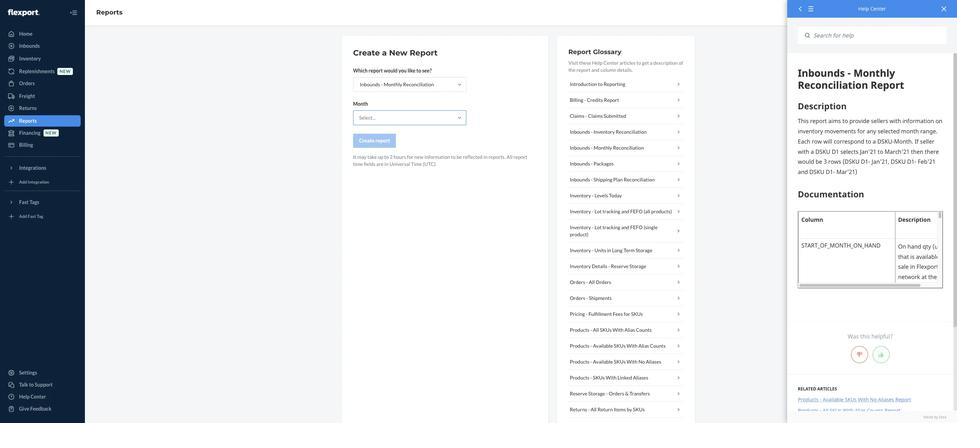 Task type: locate. For each thing, give the bounding box(es) containing it.
1 vertical spatial create
[[359, 138, 375, 144]]

reserve inside button
[[570, 391, 588, 397]]

returns
[[19, 105, 37, 111], [570, 407, 587, 413]]

monthly down which report would you like to see?
[[384, 81, 402, 87]]

integrations button
[[4, 162, 81, 174]]

reconciliation down the claims - claims submitted button on the right
[[616, 129, 647, 135]]

1 horizontal spatial for
[[624, 311, 630, 317]]

to inside visit these help center articles to get a description of the report and column details.
[[637, 60, 641, 66]]

- for pricing - fulfillment fees for skus button
[[586, 311, 588, 317]]

help up the give
[[19, 394, 30, 400]]

submitted
[[604, 113, 626, 119]]

alias down "products - all skus with alias counts" button
[[639, 343, 649, 349]]

counts
[[636, 327, 652, 333], [650, 343, 666, 349], [867, 407, 884, 414]]

help center inside help center link
[[19, 394, 46, 400]]

skus down the pricing - fulfillment fees for skus
[[600, 327, 612, 333]]

0 vertical spatial by
[[627, 407, 632, 413]]

2 vertical spatial help
[[19, 394, 30, 400]]

inventory - lot tracking and fefo (all products) button
[[569, 204, 684, 220]]

report inside button
[[604, 97, 619, 103]]

- inside 'button'
[[586, 279, 588, 285]]

center up 'column' on the top of the page
[[604, 60, 619, 66]]

fast
[[19, 199, 29, 205], [28, 214, 36, 219]]

products - all skus with alias counts button
[[569, 322, 684, 338]]

0 horizontal spatial billing
[[19, 142, 33, 148]]

1 vertical spatial no
[[870, 396, 877, 403]]

storage right term in the right bottom of the page
[[636, 247, 653, 253]]

0 vertical spatial create
[[353, 48, 380, 58]]

tracking down inventory - lot tracking and fefo (all products)
[[603, 224, 621, 230]]

lot down inventory - levels today
[[595, 208, 602, 215]]

new up "orders" link
[[60, 69, 71, 74]]

inbounds - packages button
[[569, 156, 684, 172]]

articles up details. on the top right of the page
[[620, 60, 636, 66]]

billing for billing - credits report
[[570, 97, 584, 103]]

1 tracking from the top
[[603, 208, 621, 215]]

to inside introduction to reporting button
[[598, 81, 603, 87]]

storage down term in the right bottom of the page
[[630, 263, 646, 269]]

add for add integration
[[19, 180, 27, 185]]

inventory - lot tracking and fefo (single product) button
[[569, 220, 684, 243]]

0 vertical spatial for
[[407, 154, 414, 160]]

1 vertical spatial reserve
[[570, 391, 588, 397]]

new up billing link
[[46, 130, 57, 136]]

1 vertical spatial storage
[[630, 263, 646, 269]]

for up time
[[407, 154, 414, 160]]

billing down introduction
[[570, 97, 584, 103]]

all down related articles
[[823, 407, 829, 414]]

help center up give feedback
[[19, 394, 46, 400]]

1 vertical spatial new
[[46, 130, 57, 136]]

products
[[570, 327, 590, 333], [570, 343, 590, 349], [570, 359, 590, 365], [570, 375, 590, 381], [798, 396, 819, 403], [798, 407, 819, 414]]

report inside visit these help center articles to get a description of the report and column details.
[[577, 67, 591, 73]]

0 vertical spatial returns
[[19, 105, 37, 111]]

fast left 'tags'
[[19, 199, 29, 205]]

report down the these
[[577, 67, 591, 73]]

inventory down product)
[[570, 247, 591, 253]]

orders for orders - shipments
[[570, 295, 585, 301]]

aliases down products - available skus with alias counts button
[[646, 359, 662, 365]]

up
[[378, 154, 383, 160]]

2 horizontal spatial new
[[415, 154, 424, 160]]

1 vertical spatial center
[[604, 60, 619, 66]]

reserve up returns - all return items by skus
[[570, 391, 588, 397]]

no for products - available skus with no aliases report
[[870, 396, 877, 403]]

pricing
[[570, 311, 585, 317]]

tracking inside button
[[603, 208, 621, 215]]

orders up freight at the left
[[19, 80, 35, 86]]

fefo inside button
[[631, 208, 643, 215]]

inbounds inside inbounds - monthly reconciliation 'button'
[[570, 145, 590, 151]]

a left new
[[382, 48, 387, 58]]

no up elevio by dixa link
[[870, 396, 877, 403]]

inbounds - monthly reconciliation
[[360, 81, 434, 87], [570, 145, 644, 151]]

orders - shipments
[[570, 295, 612, 301]]

2 tracking from the top
[[603, 224, 621, 230]]

to left be
[[451, 154, 456, 160]]

transfers
[[630, 391, 650, 397]]

2 vertical spatial storage
[[589, 391, 605, 397]]

and down inventory - levels today button
[[622, 208, 630, 215]]

new up time
[[415, 154, 424, 160]]

long
[[612, 247, 623, 253]]

reconciliation down inbounds - packages button
[[624, 177, 655, 183]]

products for products - available skus with no aliases report
[[798, 396, 819, 403]]

to left 2
[[384, 154, 389, 160]]

storage inside reserve storage - orders & transfers button
[[589, 391, 605, 397]]

and down inventory - lot tracking and fefo (all products) button
[[622, 224, 630, 230]]

alias for products - available skus with alias counts
[[639, 343, 649, 349]]

all up orders - shipments
[[589, 279, 595, 285]]

no inside button
[[639, 359, 645, 365]]

returns down freight at the left
[[19, 105, 37, 111]]

available
[[593, 343, 613, 349], [593, 359, 613, 365], [823, 396, 844, 403]]

- inside "button"
[[591, 129, 593, 135]]

Search search field
[[810, 27, 947, 44]]

inventory link
[[4, 53, 81, 64]]

a inside visit these help center articles to get a description of the report and column details.
[[650, 60, 653, 66]]

time
[[411, 161, 422, 167]]

report right reports.
[[514, 154, 528, 160]]

to right talk
[[29, 382, 34, 388]]

1 vertical spatial help
[[592, 60, 603, 66]]

0 vertical spatial counts
[[636, 327, 652, 333]]

inventory inside inventory - lot tracking and fefo (single product)
[[570, 224, 591, 230]]

new for replenishments
[[60, 69, 71, 74]]

1 horizontal spatial new
[[60, 69, 71, 74]]

counts for products - all skus with alias counts
[[636, 327, 652, 333]]

elevio
[[924, 415, 934, 420]]

articles inside visit these help center articles to get a description of the report and column details.
[[620, 60, 636, 66]]

- for orders - shipments button
[[586, 295, 588, 301]]

1 vertical spatial lot
[[595, 224, 602, 230]]

all inside button
[[591, 407, 597, 413]]

report inside 'it may take up to 2 hours for new information to be reflected in reports. all report time fields are in universal time (utc).'
[[514, 154, 528, 160]]

pricing - fulfillment fees for skus
[[570, 311, 643, 317]]

billing inside button
[[570, 97, 584, 103]]

counts inside button
[[650, 343, 666, 349]]

all left return
[[591, 407, 597, 413]]

1 horizontal spatial monthly
[[594, 145, 612, 151]]

1 horizontal spatial claims
[[588, 113, 603, 119]]

- for inbounds - shipping plan reconciliation button
[[591, 177, 593, 183]]

no for products - available skus with no aliases
[[639, 359, 645, 365]]

- for inventory - levels today button
[[592, 193, 594, 199]]

it
[[353, 154, 357, 160]]

products for products - available skus with alias counts
[[570, 343, 590, 349]]

0 vertical spatial inbounds - monthly reconciliation
[[360, 81, 434, 87]]

of
[[679, 60, 684, 66]]

introduction
[[570, 81, 597, 87]]

1 horizontal spatial alias
[[639, 343, 649, 349]]

0 vertical spatial lot
[[595, 208, 602, 215]]

for right fees
[[624, 311, 630, 317]]

helpful?
[[872, 333, 893, 341]]

alias inside button
[[625, 327, 635, 333]]

0 horizontal spatial help center
[[19, 394, 46, 400]]

fast tags
[[19, 199, 39, 205]]

fast tags button
[[4, 197, 81, 208]]

inbounds down inbounds - packages
[[570, 177, 590, 183]]

1 vertical spatial monthly
[[594, 145, 612, 151]]

tags
[[30, 199, 39, 205]]

claims
[[570, 113, 585, 119], [588, 113, 603, 119]]

create a new report
[[353, 48, 438, 58]]

1 horizontal spatial returns
[[570, 407, 587, 413]]

- for inventory - units in long term storage button
[[592, 247, 594, 253]]

products - skus with linked aliases button
[[569, 370, 684, 386]]

1 vertical spatial and
[[622, 208, 630, 215]]

claims down the billing - credits report
[[570, 113, 585, 119]]

inventory
[[19, 56, 41, 62], [594, 129, 615, 135], [570, 193, 591, 199], [570, 208, 591, 215], [570, 224, 591, 230], [570, 247, 591, 253], [570, 263, 591, 269]]

all inside button
[[593, 327, 599, 333]]

introduction to reporting button
[[569, 76, 684, 92]]

1 vertical spatial counts
[[650, 343, 666, 349]]

support
[[35, 382, 53, 388]]

with down fees
[[613, 327, 624, 333]]

inbounds left "packages"
[[570, 161, 590, 167]]

1 horizontal spatial articles
[[818, 386, 837, 392]]

in right are
[[385, 161, 389, 167]]

0 vertical spatial in
[[484, 154, 488, 160]]

the
[[569, 67, 576, 73]]

fefo left (all
[[631, 208, 643, 215]]

1 vertical spatial available
[[593, 359, 613, 365]]

1 vertical spatial returns
[[570, 407, 587, 413]]

2 vertical spatial aliases
[[878, 396, 894, 403]]

tracking
[[603, 208, 621, 215], [603, 224, 621, 230]]

create up which
[[353, 48, 380, 58]]

2 horizontal spatial alias
[[855, 407, 866, 414]]

to
[[637, 60, 641, 66], [417, 68, 421, 74], [598, 81, 603, 87], [384, 154, 389, 160], [451, 154, 456, 160], [29, 382, 34, 388]]

2 horizontal spatial in
[[607, 247, 611, 253]]

with down the products - available skus with no aliases report
[[843, 407, 854, 414]]

0 horizontal spatial monthly
[[384, 81, 402, 87]]

report left would
[[369, 68, 383, 74]]

with
[[613, 327, 624, 333], [627, 343, 638, 349], [627, 359, 638, 365], [606, 375, 617, 381], [858, 396, 869, 403], [843, 407, 854, 414]]

1 vertical spatial add
[[19, 214, 27, 219]]

a right get
[[650, 60, 653, 66]]

2 vertical spatial in
[[607, 247, 611, 253]]

help up search "search field"
[[859, 5, 869, 12]]

in inside inventory - units in long term storage button
[[607, 247, 611, 253]]

1 vertical spatial in
[[385, 161, 389, 167]]

with down products - available skus with alias counts button
[[627, 359, 638, 365]]

fees
[[613, 311, 623, 317]]

1 add from the top
[[19, 180, 27, 185]]

0 vertical spatial aliases
[[646, 359, 662, 365]]

help center link
[[4, 391, 81, 403]]

add for add fast tag
[[19, 214, 27, 219]]

for inside 'it may take up to 2 hours for new information to be reflected in reports. all report time fields are in universal time (utc).'
[[407, 154, 414, 160]]

1 horizontal spatial reports
[[96, 9, 123, 16]]

available up products - skus with linked aliases
[[593, 359, 613, 365]]

with left the linked
[[606, 375, 617, 381]]

lot for inventory - lot tracking and fefo (single product)
[[595, 224, 602, 230]]

skus up products - available skus with no aliases at the bottom of the page
[[614, 343, 626, 349]]

inventory inside button
[[570, 263, 591, 269]]

1 vertical spatial reports link
[[4, 115, 81, 127]]

returns inside button
[[570, 407, 587, 413]]

storage up return
[[589, 391, 605, 397]]

lot inside inventory - lot tracking and fefo (single product)
[[595, 224, 602, 230]]

available inside products - available skus with alias counts button
[[593, 343, 613, 349]]

aliases up elevio by dixa link
[[878, 396, 894, 403]]

2 vertical spatial new
[[415, 154, 424, 160]]

1 vertical spatial alias
[[639, 343, 649, 349]]

create report button
[[353, 134, 396, 148]]

- for returns - all return items by skus button
[[588, 407, 590, 413]]

- for the claims - claims submitted button on the right
[[586, 113, 587, 119]]

billing down financing
[[19, 142, 33, 148]]

2 claims from the left
[[588, 113, 603, 119]]

1 vertical spatial inbounds - monthly reconciliation
[[570, 145, 644, 151]]

1 vertical spatial fast
[[28, 214, 36, 219]]

(all
[[644, 208, 650, 215]]

alias down the products - available skus with no aliases report
[[855, 407, 866, 414]]

add left integration
[[19, 180, 27, 185]]

0 vertical spatial available
[[593, 343, 613, 349]]

storage inside inventory - units in long term storage button
[[636, 247, 653, 253]]

fefo left (single on the bottom
[[631, 224, 643, 230]]

claims down 'credits'
[[588, 113, 603, 119]]

dixa
[[939, 415, 947, 420]]

inbounds - monthly reconciliation down which report would you like to see?
[[360, 81, 434, 87]]

2 vertical spatial and
[[622, 224, 630, 230]]

all inside 'button'
[[589, 279, 595, 285]]

skus down transfers
[[633, 407, 645, 413]]

tracking for (all
[[603, 208, 621, 215]]

no down products - available skus with alias counts button
[[639, 359, 645, 365]]

in left long
[[607, 247, 611, 253]]

reserve storage - orders & transfers button
[[569, 386, 684, 402]]

available down related articles
[[823, 396, 844, 403]]

lot for inventory - lot tracking and fefo (all products)
[[595, 208, 602, 215]]

new
[[60, 69, 71, 74], [46, 130, 57, 136], [415, 154, 424, 160]]

returns left return
[[570, 407, 587, 413]]

give feedback button
[[4, 404, 81, 415]]

inbounds inside inbounds - inventory reconciliation "button"
[[570, 129, 590, 135]]

tracking for (single
[[603, 224, 621, 230]]

all for products - all skus with alias counts
[[593, 327, 599, 333]]

create inside button
[[359, 138, 375, 144]]

2 horizontal spatial center
[[871, 5, 886, 12]]

lot
[[595, 208, 602, 215], [595, 224, 602, 230]]

1 horizontal spatial no
[[870, 396, 877, 403]]

month
[[353, 101, 368, 107]]

and inside inventory - lot tracking and fefo (single product)
[[622, 224, 630, 230]]

2 add from the top
[[19, 214, 27, 219]]

2 horizontal spatial help
[[859, 5, 869, 12]]

alias inside button
[[639, 343, 649, 349]]

all down fulfillment on the bottom of page
[[593, 327, 599, 333]]

1 vertical spatial by
[[935, 415, 939, 420]]

with inside button
[[613, 327, 624, 333]]

aliases
[[646, 359, 662, 365], [633, 375, 649, 381], [878, 396, 894, 403]]

0 horizontal spatial articles
[[620, 60, 636, 66]]

product)
[[570, 231, 589, 238]]

1 horizontal spatial help center
[[859, 5, 886, 12]]

available inside products - available skus with no aliases button
[[593, 359, 613, 365]]

with up products - all skus with alias counts report
[[858, 396, 869, 403]]

orders - all orders button
[[569, 275, 684, 291]]

with for products - all skus with alias counts report
[[843, 407, 854, 414]]

returns for returns - all return items by skus
[[570, 407, 587, 413]]

- for billing - credits report button
[[585, 97, 586, 103]]

to left reporting
[[598, 81, 603, 87]]

reconciliation down 'like'
[[403, 81, 434, 87]]

0 vertical spatial fefo
[[631, 208, 643, 215]]

- for inbounds - inventory reconciliation "button"
[[591, 129, 593, 135]]

inventory for inventory
[[19, 56, 41, 62]]

tracking inside inventory - lot tracking and fefo (single product)
[[603, 224, 621, 230]]

counts inside button
[[636, 327, 652, 333]]

counts for products - available skus with alias counts
[[650, 343, 666, 349]]

products - all skus with alias counts report
[[798, 407, 901, 414]]

0 vertical spatial and
[[592, 67, 600, 73]]

fefo for (all
[[631, 208, 643, 215]]

by left dixa
[[935, 415, 939, 420]]

would
[[384, 68, 398, 74]]

and inside button
[[622, 208, 630, 215]]

0 vertical spatial tracking
[[603, 208, 621, 215]]

inventory down inventory - levels today
[[570, 208, 591, 215]]

reports.
[[489, 154, 506, 160]]

1 vertical spatial tracking
[[603, 224, 621, 230]]

0 horizontal spatial no
[[639, 359, 645, 365]]

0 horizontal spatial returns
[[19, 105, 37, 111]]

0 vertical spatial help
[[859, 5, 869, 12]]

inbounds inside inbounds - packages button
[[570, 161, 590, 167]]

for
[[407, 154, 414, 160], [624, 311, 630, 317]]

create up "may"
[[359, 138, 375, 144]]

products inside button
[[570, 327, 590, 333]]

0 vertical spatial center
[[871, 5, 886, 12]]

1 horizontal spatial center
[[604, 60, 619, 66]]

fefo inside inventory - lot tracking and fefo (single product)
[[631, 224, 643, 230]]

inbounds - monthly reconciliation button
[[569, 140, 684, 156]]

reconciliation down inbounds - inventory reconciliation "button"
[[613, 145, 644, 151]]

lot up units
[[595, 224, 602, 230]]

settings link
[[4, 367, 81, 379]]

1 vertical spatial for
[[624, 311, 630, 317]]

orders inside orders - shipments button
[[570, 295, 585, 301]]

details.
[[618, 67, 633, 73]]

1 horizontal spatial in
[[484, 154, 488, 160]]

0 horizontal spatial alias
[[625, 327, 635, 333]]

2 vertical spatial center
[[31, 394, 46, 400]]

2 fefo from the top
[[631, 224, 643, 230]]

and for inventory - lot tracking and fefo (single product)
[[622, 224, 630, 230]]

0 vertical spatial billing
[[570, 97, 584, 103]]

for inside button
[[624, 311, 630, 317]]

center down talk to support
[[31, 394, 46, 400]]

inventory for inventory details - reserve storage
[[570, 263, 591, 269]]

- inside inventory - lot tracking and fefo (single product)
[[592, 224, 594, 230]]

0 horizontal spatial by
[[627, 407, 632, 413]]

inbounds - monthly reconciliation down inbounds - inventory reconciliation
[[570, 145, 644, 151]]

1 vertical spatial fefo
[[631, 224, 643, 230]]

shipping
[[594, 177, 613, 183]]

1 horizontal spatial inbounds - monthly reconciliation
[[570, 145, 644, 151]]

orders link
[[4, 78, 81, 89]]

help center
[[859, 5, 886, 12], [19, 394, 46, 400]]

1 claims from the left
[[570, 113, 585, 119]]

monthly up "packages"
[[594, 145, 612, 151]]

0 vertical spatial articles
[[620, 60, 636, 66]]

home
[[19, 31, 33, 37]]

1 horizontal spatial reserve
[[611, 263, 629, 269]]

freight
[[19, 93, 35, 99]]

1 horizontal spatial help
[[592, 60, 603, 66]]

add fast tag
[[19, 214, 43, 219]]

1 vertical spatial help center
[[19, 394, 46, 400]]

and for inventory - lot tracking and fefo (all products)
[[622, 208, 630, 215]]

inbounds for inbounds - inventory reconciliation "button"
[[570, 129, 590, 135]]

alias for products - all skus with alias counts report
[[855, 407, 866, 414]]

levels
[[595, 193, 608, 199]]

0 horizontal spatial center
[[31, 394, 46, 400]]

with for products - available skus with alias counts
[[627, 343, 638, 349]]

add integration
[[19, 180, 49, 185]]

0 horizontal spatial new
[[46, 130, 57, 136]]

monthly inside 'button'
[[594, 145, 612, 151]]

1 horizontal spatial reports link
[[96, 9, 123, 16]]

close navigation image
[[69, 8, 78, 17]]

talk
[[19, 382, 28, 388]]

0 horizontal spatial claims
[[570, 113, 585, 119]]

reports
[[96, 9, 123, 16], [19, 118, 37, 124]]

lot inside button
[[595, 208, 602, 215]]

0 vertical spatial new
[[60, 69, 71, 74]]

all
[[507, 154, 513, 160], [589, 279, 595, 285], [593, 327, 599, 333], [591, 407, 597, 413], [823, 407, 829, 414]]

all right reports.
[[507, 154, 513, 160]]

orders for orders
[[19, 80, 35, 86]]

report inside button
[[376, 138, 390, 144]]

orders up pricing
[[570, 295, 585, 301]]

2 vertical spatial available
[[823, 396, 844, 403]]

2 lot from the top
[[595, 224, 602, 230]]

aliases for products - available skus with no aliases report
[[878, 396, 894, 403]]

fast left tag
[[28, 214, 36, 219]]

help center up search "search field"
[[859, 5, 886, 12]]

1 fefo from the top
[[631, 208, 643, 215]]

hours
[[394, 154, 406, 160]]

storage inside inventory details - reserve storage button
[[630, 263, 646, 269]]

this
[[861, 333, 870, 341]]

inventory up product)
[[570, 224, 591, 230]]

inbounds down which
[[360, 81, 380, 87]]

related articles
[[798, 386, 837, 392]]

1 horizontal spatial billing
[[570, 97, 584, 103]]

1 vertical spatial aliases
[[633, 375, 649, 381]]

monthly
[[384, 81, 402, 87], [594, 145, 612, 151]]

1 lot from the top
[[595, 208, 602, 215]]

inbounds inside inbounds - shipping plan reconciliation button
[[570, 177, 590, 183]]

inbounds down claims - claims submitted
[[570, 129, 590, 135]]

0 horizontal spatial reserve
[[570, 391, 588, 397]]

add down the fast tags
[[19, 214, 27, 219]]

report up up
[[376, 138, 390, 144]]

inventory details - reserve storage
[[570, 263, 646, 269]]

inbounds inside inbounds link
[[19, 43, 40, 49]]

0 vertical spatial a
[[382, 48, 387, 58]]

and left 'column' on the top of the page
[[592, 67, 600, 73]]

- inside 'button'
[[591, 145, 593, 151]]

inventory down claims - claims submitted
[[594, 129, 615, 135]]

inventory up replenishments at the top left of page
[[19, 56, 41, 62]]

articles right related at the right bottom of the page
[[818, 386, 837, 392]]

2 vertical spatial alias
[[855, 407, 866, 414]]

inventory left the 'levels'
[[570, 193, 591, 199]]

0 vertical spatial fast
[[19, 199, 29, 205]]

2 vertical spatial counts
[[867, 407, 884, 414]]

skus inside button
[[633, 407, 645, 413]]

products for products - available skus with no aliases
[[570, 359, 590, 365]]

orders left &
[[609, 391, 624, 397]]

0 vertical spatial add
[[19, 180, 27, 185]]

0 horizontal spatial for
[[407, 154, 414, 160]]

orders up orders - shipments
[[570, 279, 585, 285]]

available down products - all skus with alias counts
[[593, 343, 613, 349]]

1 vertical spatial billing
[[19, 142, 33, 148]]

alias
[[625, 327, 635, 333], [639, 343, 649, 349], [855, 407, 866, 414]]

reconciliation
[[403, 81, 434, 87], [616, 129, 647, 135], [613, 145, 644, 151], [624, 177, 655, 183]]



Task type: vqa. For each thing, say whether or not it's contained in the screenshot.
the top No
yes



Task type: describe. For each thing, give the bounding box(es) containing it.
was this helpful?
[[848, 333, 893, 341]]

0 vertical spatial monthly
[[384, 81, 402, 87]]

today
[[609, 193, 622, 199]]

products for products - skus with linked aliases
[[570, 375, 590, 381]]

products - available skus with no aliases
[[570, 359, 662, 365]]

0 vertical spatial reports link
[[96, 9, 123, 16]]

aliases for products - available skus with no aliases
[[646, 359, 662, 365]]

fefo for (single
[[631, 224, 643, 230]]

settings
[[19, 370, 37, 376]]

new inside 'it may take up to 2 hours for new information to be reflected in reports. all report time fields are in universal time (utc).'
[[415, 154, 424, 160]]

- for inventory - lot tracking and fefo (single product) button
[[592, 224, 594, 230]]

reconciliation inside inbounds - shipping plan reconciliation button
[[624, 177, 655, 183]]

home link
[[4, 28, 81, 40]]

0 horizontal spatial help
[[19, 394, 30, 400]]

flexport logo image
[[8, 9, 40, 16]]

introduction to reporting
[[570, 81, 626, 87]]

and inside visit these help center articles to get a description of the report and column details.
[[592, 67, 600, 73]]

inventory - levels today
[[570, 193, 622, 199]]

create for create report
[[359, 138, 375, 144]]

reconciliation inside inbounds - inventory reconciliation "button"
[[616, 129, 647, 135]]

freight link
[[4, 91, 81, 102]]

- for inbounds - packages button
[[591, 161, 593, 167]]

new for financing
[[46, 130, 57, 136]]

products - available skus with no aliases button
[[569, 354, 684, 370]]

available for products - available skus with no aliases report
[[823, 396, 844, 403]]

term
[[624, 247, 635, 253]]

- for inbounds - monthly reconciliation 'button'
[[591, 145, 593, 151]]

- for "products - all skus with alias counts" button
[[591, 327, 592, 333]]

billing for billing
[[19, 142, 33, 148]]

inventory for inventory - levels today
[[570, 193, 591, 199]]

inventory - levels today button
[[569, 188, 684, 204]]

returns for returns
[[19, 105, 37, 111]]

inventory for inventory - lot tracking and fefo (all products)
[[570, 208, 591, 215]]

all for orders - all orders
[[589, 279, 595, 285]]

take
[[368, 154, 377, 160]]

- for products - available skus with alias counts button
[[591, 343, 592, 349]]

1 vertical spatial articles
[[818, 386, 837, 392]]

products for products - all skus with alias counts
[[570, 327, 590, 333]]

plan
[[614, 177, 623, 183]]

linked
[[618, 375, 632, 381]]

claims - claims submitted button
[[569, 108, 684, 124]]

alias for products - all skus with alias counts
[[625, 327, 635, 333]]

products - skus with linked aliases
[[570, 375, 649, 381]]

inbounds for inbounds - shipping plan reconciliation button
[[570, 177, 590, 183]]

center inside visit these help center articles to get a description of the report and column details.
[[604, 60, 619, 66]]

with for products - available skus with no aliases
[[627, 359, 638, 365]]

products)
[[651, 208, 672, 215]]

return
[[598, 407, 613, 413]]

- for products - skus with linked aliases button
[[591, 375, 592, 381]]

give feedback
[[19, 406, 51, 412]]

reflected
[[463, 154, 483, 160]]

returns link
[[4, 103, 81, 114]]

credits
[[587, 97, 603, 103]]

help inside visit these help center articles to get a description of the report and column details.
[[592, 60, 603, 66]]

inbounds - monthly reconciliation inside 'button'
[[570, 145, 644, 151]]

universal
[[390, 161, 410, 167]]

you
[[399, 68, 407, 74]]

- for products - available skus with no aliases button
[[591, 359, 592, 365]]

inbounds for inbounds - monthly reconciliation 'button'
[[570, 145, 590, 151]]

billing link
[[4, 139, 81, 151]]

it may take up to 2 hours for new information to be reflected in reports. all report time fields are in universal time (utc).
[[353, 154, 528, 167]]

description
[[654, 60, 678, 66]]

inventory inside "button"
[[594, 129, 615, 135]]

inventory - units in long term storage
[[570, 247, 653, 253]]

available for products - available skus with alias counts
[[593, 343, 613, 349]]

- for inventory - lot tracking and fefo (all products) button
[[592, 208, 594, 215]]

skus inside button
[[600, 327, 612, 333]]

all for returns - all return items by skus
[[591, 407, 597, 413]]

inbounds - inventory reconciliation button
[[569, 124, 684, 140]]

fulfillment
[[589, 311, 612, 317]]

get
[[642, 60, 649, 66]]

column
[[601, 67, 617, 73]]

visit
[[569, 60, 579, 66]]

new
[[389, 48, 408, 58]]

counts for products - all skus with alias counts report
[[867, 407, 884, 414]]

tag
[[37, 214, 43, 219]]

replenishments
[[19, 68, 55, 74]]

0 horizontal spatial inbounds - monthly reconciliation
[[360, 81, 434, 87]]

1 vertical spatial reports
[[19, 118, 37, 124]]

by inside button
[[627, 407, 632, 413]]

fields
[[364, 161, 376, 167]]

returns - all return items by skus
[[570, 407, 645, 413]]

integrations
[[19, 165, 46, 171]]

orders - shipments button
[[569, 291, 684, 307]]

which report would you like to see?
[[353, 68, 432, 74]]

details
[[592, 263, 608, 269]]

are
[[377, 161, 384, 167]]

&
[[625, 391, 629, 397]]

skus down the products - available skus with no aliases report
[[830, 407, 842, 414]]

fast inside dropdown button
[[19, 199, 29, 205]]

which
[[353, 68, 368, 74]]

inventory - lot tracking and fefo (all products)
[[570, 208, 672, 215]]

orders - all orders
[[570, 279, 611, 285]]

financing
[[19, 130, 41, 136]]

0 horizontal spatial a
[[382, 48, 387, 58]]

be
[[457, 154, 462, 160]]

products - available skus with alias counts button
[[569, 338, 684, 354]]

select...
[[359, 115, 376, 121]]

information
[[425, 154, 450, 160]]

inventory for inventory - lot tracking and fefo (single product)
[[570, 224, 591, 230]]

inventory for inventory - units in long term storage
[[570, 247, 591, 253]]

inbounds link
[[4, 40, 81, 52]]

elevio by dixa link
[[798, 415, 947, 420]]

items
[[614, 407, 626, 413]]

skus up products - all skus with alias counts report
[[845, 396, 857, 403]]

with for products - all skus with alias counts
[[613, 327, 624, 333]]

see?
[[422, 68, 432, 74]]

orders up shipments
[[596, 279, 611, 285]]

inbounds - inventory reconciliation
[[570, 129, 647, 135]]

inventory - lot tracking and fefo (single product)
[[570, 224, 658, 238]]

may
[[358, 154, 367, 160]]

to inside talk to support button
[[29, 382, 34, 388]]

give
[[19, 406, 29, 412]]

0 horizontal spatial in
[[385, 161, 389, 167]]

add integration link
[[4, 177, 81, 188]]

0 vertical spatial help center
[[859, 5, 886, 12]]

0 vertical spatial reports
[[96, 9, 123, 16]]

0 horizontal spatial reports link
[[4, 115, 81, 127]]

talk to support button
[[4, 379, 81, 391]]

create for create a new report
[[353, 48, 380, 58]]

with for products - available skus with no aliases report
[[858, 396, 869, 403]]

elevio by dixa
[[924, 415, 947, 420]]

orders for orders - all orders
[[570, 279, 585, 285]]

products - available skus with no aliases report
[[798, 396, 912, 403]]

skus up 'reserve storage - orders & transfers'
[[593, 375, 605, 381]]

all for products - all skus with alias counts report
[[823, 407, 829, 414]]

skus down orders - shipments button
[[631, 311, 643, 317]]

inbounds - shipping plan reconciliation button
[[569, 172, 684, 188]]

- for "orders - all orders" 'button'
[[586, 279, 588, 285]]

reserve inside button
[[611, 263, 629, 269]]

all inside 'it may take up to 2 hours for new information to be reflected in reports. all report time fields are in universal time (utc).'
[[507, 154, 513, 160]]

related
[[798, 386, 817, 392]]

available for products - available skus with no aliases
[[593, 359, 613, 365]]

inbounds for inbounds - packages button
[[570, 161, 590, 167]]

reconciliation inside inbounds - monthly reconciliation 'button'
[[613, 145, 644, 151]]

reserve storage - orders & transfers
[[570, 391, 650, 397]]

report glossary
[[569, 48, 622, 56]]

skus down products - available skus with alias counts
[[614, 359, 626, 365]]

2
[[390, 154, 393, 160]]

time
[[353, 161, 363, 167]]

glossary
[[593, 48, 622, 56]]

orders inside reserve storage - orders & transfers button
[[609, 391, 624, 397]]

billing - credits report button
[[569, 92, 684, 108]]

1 horizontal spatial by
[[935, 415, 939, 420]]

returns - all return items by skus button
[[569, 402, 684, 418]]

products for products - all skus with alias counts report
[[798, 407, 819, 414]]

to right 'like'
[[417, 68, 421, 74]]

reporting
[[604, 81, 626, 87]]

like
[[408, 68, 416, 74]]



